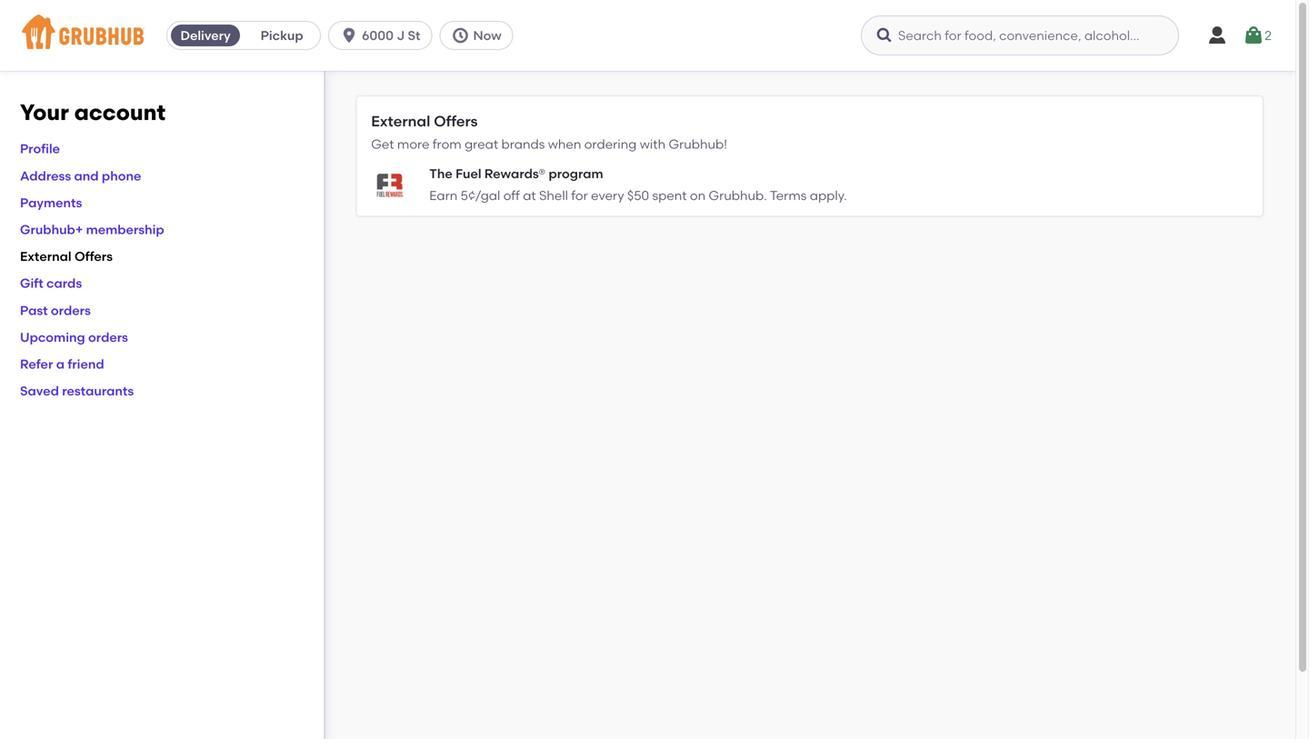 Task type: describe. For each thing, give the bounding box(es) containing it.
the
[[429, 166, 453, 181]]

apply.
[[810, 188, 847, 203]]

friend
[[68, 356, 104, 372]]

and
[[74, 168, 99, 183]]

st
[[408, 28, 420, 43]]

profile
[[20, 141, 60, 157]]

delivery button
[[167, 21, 244, 50]]

external for external offers get more from great brands when ordering with grubhub!
[[371, 112, 430, 130]]

svg image for 2
[[1243, 25, 1265, 46]]

brands
[[501, 136, 545, 152]]

on
[[690, 188, 706, 203]]

a
[[56, 356, 65, 372]]

great
[[465, 136, 498, 152]]

offers for external offers
[[75, 249, 113, 264]]

the fuel rewards® program earn 5¢/gal off at shell for every $50 spent on grubhub. terms apply.
[[429, 166, 847, 203]]

svg image inside 6000 j st 'button'
[[340, 26, 358, 45]]

grubhub+ membership link
[[20, 222, 164, 237]]

restaurants
[[62, 383, 134, 399]]

grubhub!
[[669, 136, 727, 152]]

terms
[[770, 188, 807, 203]]

external offers get more from great brands when ordering with grubhub!
[[371, 112, 727, 152]]

saved restaurants
[[20, 383, 134, 399]]

fuel
[[456, 166, 481, 181]]

more
[[397, 136, 430, 152]]

off
[[503, 188, 520, 203]]

payments
[[20, 195, 82, 210]]

$50
[[627, 188, 649, 203]]

profile link
[[20, 141, 60, 157]]

your
[[20, 99, 69, 125]]

saved restaurants link
[[20, 383, 134, 399]]

ordering
[[584, 136, 637, 152]]

the fuel rewards® program partnership image image
[[371, 167, 408, 203]]

external offers
[[20, 249, 113, 264]]

svg image for now
[[451, 26, 470, 45]]

delivery
[[180, 28, 231, 43]]

Search for food, convenience, alcohol... search field
[[861, 15, 1179, 55]]

past
[[20, 303, 48, 318]]

cards
[[46, 276, 82, 291]]

spent
[[652, 188, 687, 203]]

pickup button
[[244, 21, 320, 50]]

6000 j st
[[362, 28, 420, 43]]

upcoming orders link
[[20, 329, 128, 345]]

address
[[20, 168, 71, 183]]

rewards®
[[484, 166, 546, 181]]

pickup
[[261, 28, 303, 43]]

1 horizontal spatial svg image
[[1206, 25, 1228, 46]]

address and phone
[[20, 168, 141, 183]]

j
[[397, 28, 405, 43]]

6000
[[362, 28, 394, 43]]

get
[[371, 136, 394, 152]]

external for external offers
[[20, 249, 71, 264]]

2 svg image from the left
[[876, 26, 894, 45]]

now
[[473, 28, 502, 43]]

membership
[[86, 222, 164, 237]]

when
[[548, 136, 581, 152]]



Task type: vqa. For each thing, say whether or not it's contained in the screenshot.
-
no



Task type: locate. For each thing, give the bounding box(es) containing it.
offers down grubhub+ membership
[[75, 249, 113, 264]]

now button
[[440, 21, 521, 50]]

orders for past orders
[[51, 303, 91, 318]]

gift
[[20, 276, 43, 291]]

at
[[523, 188, 536, 203]]

svg image
[[340, 26, 358, 45], [876, 26, 894, 45]]

6000 j st button
[[328, 21, 440, 50]]

your account
[[20, 99, 166, 125]]

offers
[[434, 112, 478, 130], [75, 249, 113, 264]]

0 vertical spatial offers
[[434, 112, 478, 130]]

gift cards link
[[20, 276, 82, 291]]

external offers link
[[20, 249, 113, 264]]

1 horizontal spatial svg image
[[876, 26, 894, 45]]

2 button
[[1243, 19, 1272, 52]]

external inside "external offers get more from great brands when ordering with grubhub!"
[[371, 112, 430, 130]]

1 horizontal spatial offers
[[434, 112, 478, 130]]

earn
[[429, 188, 458, 203]]

orders up "upcoming orders" link
[[51, 303, 91, 318]]

address and phone link
[[20, 168, 141, 183]]

saved
[[20, 383, 59, 399]]

gift cards
[[20, 276, 82, 291]]

offers inside "external offers get more from great brands when ordering with grubhub!"
[[434, 112, 478, 130]]

2 horizontal spatial svg image
[[1243, 25, 1265, 46]]

1 horizontal spatial external
[[371, 112, 430, 130]]

past orders
[[20, 303, 91, 318]]

orders for upcoming orders
[[88, 329, 128, 345]]

shell
[[539, 188, 568, 203]]

main navigation navigation
[[0, 0, 1296, 71]]

with
[[640, 136, 666, 152]]

1 svg image from the left
[[340, 26, 358, 45]]

orders
[[51, 303, 91, 318], [88, 329, 128, 345]]

svg image
[[1206, 25, 1228, 46], [1243, 25, 1265, 46], [451, 26, 470, 45]]

0 horizontal spatial svg image
[[451, 26, 470, 45]]

1 vertical spatial offers
[[75, 249, 113, 264]]

every
[[591, 188, 624, 203]]

orders up "friend"
[[88, 329, 128, 345]]

1 vertical spatial orders
[[88, 329, 128, 345]]

2
[[1265, 28, 1272, 43]]

from
[[433, 136, 462, 152]]

5¢/gal
[[461, 188, 500, 203]]

external up gift cards
[[20, 249, 71, 264]]

0 vertical spatial orders
[[51, 303, 91, 318]]

past orders link
[[20, 303, 91, 318]]

svg image inside "2" button
[[1243, 25, 1265, 46]]

0 vertical spatial external
[[371, 112, 430, 130]]

0 horizontal spatial svg image
[[340, 26, 358, 45]]

offers for external offers get more from great brands when ordering with grubhub!
[[434, 112, 478, 130]]

account
[[74, 99, 166, 125]]

upcoming orders
[[20, 329, 128, 345]]

upcoming
[[20, 329, 85, 345]]

0 horizontal spatial offers
[[75, 249, 113, 264]]

for
[[571, 188, 588, 203]]

program
[[549, 166, 603, 181]]

refer
[[20, 356, 53, 372]]

1 vertical spatial external
[[20, 249, 71, 264]]

external up more
[[371, 112, 430, 130]]

refer a friend link
[[20, 356, 104, 372]]

0 horizontal spatial external
[[20, 249, 71, 264]]

external
[[371, 112, 430, 130], [20, 249, 71, 264]]

offers up from
[[434, 112, 478, 130]]

grubhub+ membership
[[20, 222, 164, 237]]

svg image inside now button
[[451, 26, 470, 45]]

refer a friend
[[20, 356, 104, 372]]

phone
[[102, 168, 141, 183]]

grubhub.
[[709, 188, 767, 203]]

grubhub+
[[20, 222, 83, 237]]

payments link
[[20, 195, 82, 210]]



